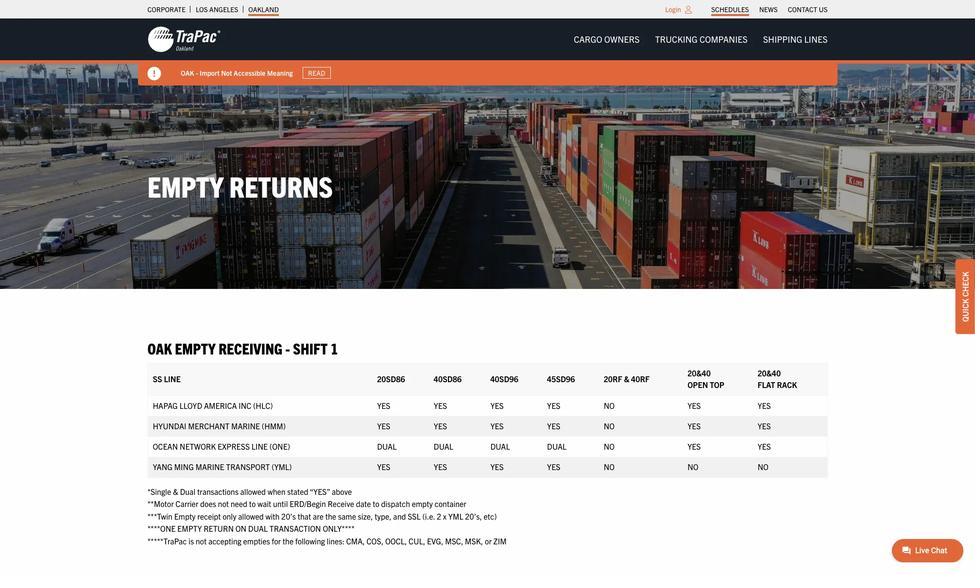 Task type: locate. For each thing, give the bounding box(es) containing it.
menu bar up "shipping"
[[706, 2, 833, 16]]

1 horizontal spatial marine
[[231, 421, 260, 431]]

msk,
[[465, 536, 483, 546]]

yang ming marine transport (yml)
[[153, 462, 292, 472]]

1 vertical spatial empty
[[177, 524, 202, 534]]

20&40 inside the 20&40 open top
[[688, 368, 711, 378]]

read link
[[302, 67, 331, 79]]

- left import at the left
[[196, 68, 198, 77]]

on
[[236, 524, 246, 534]]

is
[[189, 536, 194, 546]]

ming
[[174, 462, 194, 472]]

1 horizontal spatial 20&40
[[758, 368, 781, 378]]

or
[[485, 536, 492, 546]]

los
[[196, 5, 208, 14]]

1 vertical spatial marine
[[196, 462, 224, 472]]

1 vertical spatial &
[[173, 487, 178, 496]]

1 horizontal spatial to
[[373, 499, 379, 509]]

20rf & 40rf
[[604, 374, 650, 384]]

empty returns
[[147, 168, 333, 204]]

marine down inc at the left of the page
[[231, 421, 260, 431]]

1 vertical spatial -
[[285, 339, 290, 358]]

20&40 up open
[[688, 368, 711, 378]]

ocean network express line (one)
[[153, 442, 290, 451]]

0 vertical spatial menu bar
[[706, 2, 833, 16]]

allowed up on
[[238, 512, 264, 521]]

0 vertical spatial &
[[624, 374, 630, 384]]

shipping
[[763, 34, 803, 45]]

dual
[[377, 442, 397, 451], [434, 442, 453, 451], [491, 442, 510, 451], [547, 442, 567, 451], [248, 524, 268, 534]]

menu bar
[[706, 2, 833, 16], [566, 30, 836, 49]]

0 horizontal spatial &
[[173, 487, 178, 496]]

0 horizontal spatial oak
[[147, 339, 172, 358]]

(one)
[[270, 442, 290, 451]]

zim
[[494, 536, 507, 546]]

meaning
[[267, 68, 293, 77]]

cargo owners
[[574, 34, 640, 45]]

& left dual
[[173, 487, 178, 496]]

1 vertical spatial the
[[283, 536, 294, 546]]

not down transactions
[[218, 499, 229, 509]]

****one
[[147, 524, 176, 534]]

1 horizontal spatial &
[[624, 374, 630, 384]]

& inside the *single & dual transactions allowed when stated "yes" above **motor carrier does not need to wait until erd/begin receive date to dispatch empty container ***twin empty receipt only allowed with 20's that are the same size, type, and ssl (i.e. 2 x yml 20's, etc) ****one empty return on dual transaction only**** *****trapac is not accepting empties for the following lines: cma, cos, oocl, cul, evg, msc, msk, or zim
[[173, 487, 178, 496]]

empty
[[147, 168, 224, 204], [174, 512, 196, 521]]

stated
[[287, 487, 308, 496]]

contact us
[[788, 5, 828, 14]]

empty inside the *single & dual transactions allowed when stated "yes" above **motor carrier does not need to wait until erd/begin receive date to dispatch empty container ***twin empty receipt only allowed with 20's that are the same size, type, and ssl (i.e. 2 x yml 20's, etc) ****one empty return on dual transaction only**** *****trapac is not accepting empties for the following lines: cma, cos, oocl, cul, evg, msc, msk, or zim
[[174, 512, 196, 521]]

line left (one)
[[252, 442, 268, 451]]

1 vertical spatial menu bar
[[566, 30, 836, 49]]

20&40
[[688, 368, 711, 378], [758, 368, 781, 378]]

1 vertical spatial empty
[[174, 512, 196, 521]]

no for ocean network express line (one)
[[604, 442, 615, 451]]

- left shift
[[285, 339, 290, 358]]

20&40 up the flat
[[758, 368, 781, 378]]

erd/begin
[[290, 499, 326, 509]]

0 vertical spatial -
[[196, 68, 198, 77]]

&
[[624, 374, 630, 384], [173, 487, 178, 496]]

transactions
[[197, 487, 239, 496]]

0 horizontal spatial -
[[196, 68, 198, 77]]

marine down "ocean network express line (one)"
[[196, 462, 224, 472]]

oak
[[181, 68, 194, 77], [147, 339, 172, 358]]

0 vertical spatial oak
[[181, 68, 194, 77]]

no
[[604, 401, 615, 410], [604, 421, 615, 431], [604, 442, 615, 451], [604, 462, 615, 472], [688, 462, 699, 472], [758, 462, 769, 472]]

1 horizontal spatial oak
[[181, 68, 194, 77]]

to left wait
[[249, 499, 256, 509]]

"yes"
[[310, 487, 330, 496]]

accessible
[[233, 68, 265, 77]]

yes
[[377, 401, 391, 410], [434, 401, 447, 410], [491, 401, 504, 410], [547, 401, 561, 410], [688, 401, 701, 410], [758, 401, 771, 410], [377, 421, 391, 431], [434, 421, 447, 431], [491, 421, 504, 431], [547, 421, 561, 431], [688, 421, 701, 431], [758, 421, 771, 431], [688, 442, 701, 451], [758, 442, 771, 451], [377, 462, 391, 472], [434, 462, 447, 472], [491, 462, 504, 472], [547, 462, 561, 472]]

***twin
[[147, 512, 172, 521]]

-
[[196, 68, 198, 77], [285, 339, 290, 358]]

1 vertical spatial allowed
[[238, 512, 264, 521]]

wait
[[258, 499, 271, 509]]

the right for
[[283, 536, 294, 546]]

following
[[295, 536, 325, 546]]

only
[[223, 512, 236, 521]]

does
[[200, 499, 216, 509]]

empty inside the *single & dual transactions allowed when stated "yes" above **motor carrier does not need to wait until erd/begin receive date to dispatch empty container ***twin empty receipt only allowed with 20's that are the same size, type, and ssl (i.e. 2 x yml 20's, etc) ****one empty return on dual transaction only**** *****trapac is not accepting empties for the following lines: cma, cos, oocl, cul, evg, msc, msk, or zim
[[177, 524, 202, 534]]

20&40 inside 20&40 flat rack
[[758, 368, 781, 378]]

light image
[[685, 6, 692, 14]]

cargo
[[574, 34, 602, 45]]

returns
[[229, 168, 333, 204]]

1 horizontal spatial not
[[218, 499, 229, 509]]

trucking
[[655, 34, 698, 45]]

0 vertical spatial empty
[[175, 339, 216, 358]]

& for 20rf
[[624, 374, 630, 384]]

owners
[[604, 34, 640, 45]]

to right date
[[373, 499, 379, 509]]

hapag lloyd america inc (hlc)
[[153, 401, 273, 410]]

20's,
[[465, 512, 482, 521]]

return
[[204, 524, 234, 534]]

oak left import at the left
[[181, 68, 194, 77]]

oakland image
[[147, 26, 220, 53]]

empty up is
[[177, 524, 202, 534]]

0 horizontal spatial 20&40
[[688, 368, 711, 378]]

0 vertical spatial marine
[[231, 421, 260, 431]]

los angeles link
[[196, 2, 238, 16]]

ssl
[[408, 512, 421, 521]]

carrier
[[176, 499, 198, 509]]

rack
[[777, 380, 797, 390]]

the right are
[[325, 512, 336, 521]]

1 horizontal spatial -
[[285, 339, 290, 358]]

corporate
[[147, 5, 186, 14]]

20&40 flat rack
[[758, 368, 797, 390]]

1 vertical spatial line
[[252, 442, 268, 451]]

0 horizontal spatial marine
[[196, 462, 224, 472]]

2
[[437, 512, 441, 521]]

size,
[[358, 512, 373, 521]]

empty up ss line
[[175, 339, 216, 358]]

oak inside "banner"
[[181, 68, 194, 77]]

1 horizontal spatial the
[[325, 512, 336, 521]]

banner
[[0, 18, 975, 86]]

until
[[273, 499, 288, 509]]

menu bar down light image
[[566, 30, 836, 49]]

0 vertical spatial allowed
[[240, 487, 266, 496]]

schedules
[[711, 5, 749, 14]]

oak for oak - import not accessible meaning
[[181, 68, 194, 77]]

allowed up wait
[[240, 487, 266, 496]]

yang
[[153, 462, 172, 472]]

quick
[[961, 299, 970, 322]]

0 vertical spatial line
[[164, 374, 181, 384]]

0 horizontal spatial not
[[196, 536, 207, 546]]

schedules link
[[711, 2, 749, 16]]

1 vertical spatial oak
[[147, 339, 172, 358]]

& right 20rf
[[624, 374, 630, 384]]

oak up ss
[[147, 339, 172, 358]]

lines
[[805, 34, 828, 45]]

menu bar containing schedules
[[706, 2, 833, 16]]

container
[[435, 499, 466, 509]]

not right is
[[196, 536, 207, 546]]

line
[[164, 374, 181, 384], [252, 442, 268, 451]]

contact
[[788, 5, 818, 14]]

menu bar containing cargo owners
[[566, 30, 836, 49]]

no for hyundai merchant marine (hmm)
[[604, 421, 615, 431]]

20's
[[281, 512, 296, 521]]

the
[[325, 512, 336, 521], [283, 536, 294, 546]]

2 20&40 from the left
[[758, 368, 781, 378]]

line right ss
[[164, 374, 181, 384]]

accepting
[[208, 536, 241, 546]]

express
[[218, 442, 250, 451]]

1 20&40 from the left
[[688, 368, 711, 378]]

merchant
[[188, 421, 230, 431]]

0 horizontal spatial to
[[249, 499, 256, 509]]

inc
[[239, 401, 251, 410]]

1 vertical spatial not
[[196, 536, 207, 546]]

trucking companies
[[655, 34, 748, 45]]



Task type: vqa. For each thing, say whether or not it's contained in the screenshot.
THE OCEAN NETWORK EXPRESS LINE (ONE)
yes



Task type: describe. For each thing, give the bounding box(es) containing it.
oak for oak empty receiving                - shift 1
[[147, 339, 172, 358]]

receipt
[[197, 512, 221, 521]]

solid image
[[147, 67, 161, 81]]

cargo owners link
[[566, 30, 648, 49]]

empty
[[412, 499, 433, 509]]

etc)
[[484, 512, 497, 521]]

los angeles
[[196, 5, 238, 14]]

top
[[710, 380, 725, 390]]

ocean
[[153, 442, 178, 451]]

no for yang ming marine transport (yml)
[[604, 462, 615, 472]]

ss
[[153, 374, 162, 384]]

*single & dual transactions allowed when stated "yes" above **motor carrier does not need to wait until erd/begin receive date to dispatch empty container ***twin empty receipt only allowed with 20's that are the same size, type, and ssl (i.e. 2 x yml 20's, etc) ****one empty return on dual transaction only**** *****trapac is not accepting empties for the following lines: cma, cos, oocl, cul, evg, msc, msk, or zim
[[147, 487, 507, 546]]

not
[[221, 68, 232, 77]]

cos,
[[367, 536, 384, 546]]

contact us link
[[788, 2, 828, 16]]

0 vertical spatial the
[[325, 512, 336, 521]]

20&40 for open
[[688, 368, 711, 378]]

with
[[266, 512, 280, 521]]

menu bar inside "banner"
[[566, 30, 836, 49]]

0 horizontal spatial the
[[283, 536, 294, 546]]

0 vertical spatial empty
[[147, 168, 224, 204]]

quick check
[[961, 272, 970, 322]]

dual inside the *single & dual transactions allowed when stated "yes" above **motor carrier does not need to wait until erd/begin receive date to dispatch empty container ***twin empty receipt only allowed with 20's that are the same size, type, and ssl (i.e. 2 x yml 20's, etc) ****one empty return on dual transaction only**** *****trapac is not accepting empties for the following lines: cma, cos, oocl, cul, evg, msc, msk, or zim
[[248, 524, 268, 534]]

dual
[[180, 487, 195, 496]]

20&40 open top
[[688, 368, 725, 390]]

45sd96
[[547, 374, 575, 384]]

0 vertical spatial not
[[218, 499, 229, 509]]

1
[[331, 339, 338, 358]]

1 to from the left
[[249, 499, 256, 509]]

1 horizontal spatial line
[[252, 442, 268, 451]]

shift
[[293, 339, 328, 358]]

40sd86
[[434, 374, 462, 384]]

flat
[[758, 380, 775, 390]]

lines:
[[327, 536, 345, 546]]

hapag
[[153, 401, 178, 410]]

login link
[[665, 5, 681, 14]]

0 horizontal spatial line
[[164, 374, 181, 384]]

news link
[[759, 2, 778, 16]]

open
[[688, 380, 708, 390]]

(hmm)
[[262, 421, 286, 431]]

that
[[298, 512, 311, 521]]

x
[[443, 512, 447, 521]]

are
[[313, 512, 324, 521]]

(hlc)
[[253, 401, 273, 410]]

quick check link
[[956, 260, 975, 334]]

for
[[272, 536, 281, 546]]

*****trapac
[[147, 536, 187, 546]]

cma,
[[346, 536, 365, 546]]

2 to from the left
[[373, 499, 379, 509]]

20&40 for flat
[[758, 368, 781, 378]]

oak empty receiving                - shift 1
[[147, 339, 338, 358]]

us
[[819, 5, 828, 14]]

20rf
[[604, 374, 622, 384]]

check
[[961, 272, 970, 297]]

same
[[338, 512, 356, 521]]

transport
[[226, 462, 270, 472]]

**motor
[[147, 499, 174, 509]]

date
[[356, 499, 371, 509]]

banner containing cargo owners
[[0, 18, 975, 86]]

oocl,
[[385, 536, 407, 546]]

40sd96
[[491, 374, 518, 384]]

(i.e.
[[423, 512, 435, 521]]

no for hapag lloyd america inc (hlc)
[[604, 401, 615, 410]]

receiving
[[219, 339, 282, 358]]

hyundai merchant marine (hmm)
[[153, 421, 286, 431]]

empties
[[243, 536, 270, 546]]

lloyd
[[180, 401, 202, 410]]

marine for ming
[[196, 462, 224, 472]]

oakland
[[248, 5, 279, 14]]

dispatch
[[381, 499, 410, 509]]

yml
[[448, 512, 463, 521]]

& for *single
[[173, 487, 178, 496]]

oak - import not accessible meaning
[[181, 68, 293, 77]]

msc,
[[445, 536, 463, 546]]

receive
[[328, 499, 354, 509]]

(yml)
[[272, 462, 292, 472]]

marine for merchant
[[231, 421, 260, 431]]

corporate link
[[147, 2, 186, 16]]

trucking companies link
[[648, 30, 756, 49]]

cul,
[[409, 536, 425, 546]]

shipping lines
[[763, 34, 828, 45]]

and
[[393, 512, 406, 521]]

only****
[[323, 524, 355, 534]]

shipping lines link
[[756, 30, 836, 49]]

need
[[231, 499, 247, 509]]

40rf
[[631, 374, 650, 384]]

type,
[[375, 512, 392, 521]]



